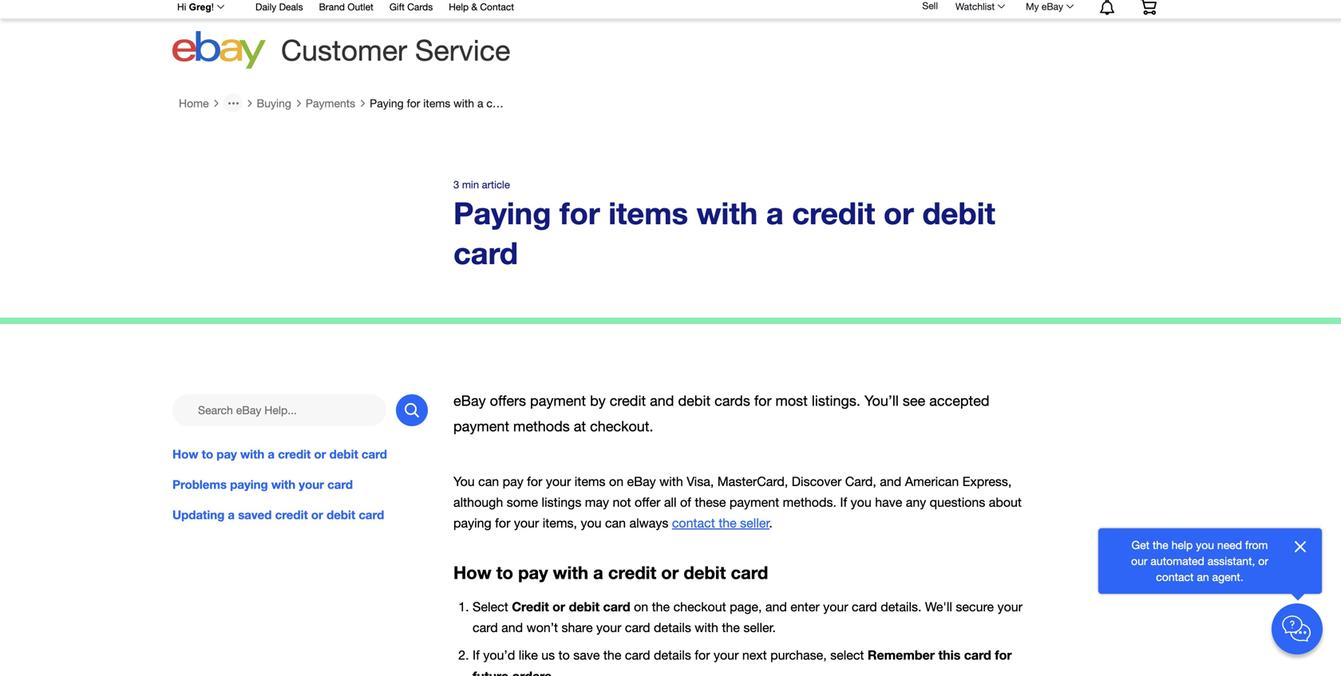 Task type: vqa. For each thing, say whether or not it's contained in the screenshot.
item in New: A Brand-New, Unused, Unopened, Undamaged Item In Its Original Packaging (Where Packaging Is ...
no



Task type: locate. For each thing, give the bounding box(es) containing it.
1 vertical spatial you
[[581, 516, 602, 531]]

how up select
[[454, 562, 492, 584]]

an
[[1198, 571, 1210, 584]]

how to pay with a credit or debit card down "always"
[[454, 562, 769, 584]]

how to pay with a credit or debit card link
[[173, 446, 428, 463]]

ebay up offer
[[627, 474, 656, 489]]

the for checkout
[[652, 600, 670, 615]]

.
[[770, 516, 773, 531]]

purchase,
[[771, 648, 827, 663]]

1 vertical spatial details
[[654, 648, 692, 663]]

select
[[473, 600, 509, 615]]

you down card, in the right of the page
[[851, 495, 872, 510]]

gift
[[390, 1, 405, 12]]

a inside 3 min article paying for items with a credit or debit card
[[767, 195, 784, 231]]

to
[[202, 447, 213, 462], [497, 562, 514, 584], [559, 648, 570, 663]]

credit
[[512, 599, 549, 615]]

listings.
[[812, 392, 861, 409]]

0 horizontal spatial on
[[609, 474, 624, 489]]

paying down customer service
[[370, 96, 404, 110]]

you inside get the help you need from our automated assistant, or contact an agent.
[[1197, 539, 1215, 552]]

details inside on the checkout page, and enter your card details. we'll secure your card and won't share your card details with the seller.
[[654, 621, 692, 635]]

hi
[[177, 2, 186, 12]]

help & contact
[[449, 1, 514, 12]]

hi greg !
[[177, 2, 214, 12]]

1 vertical spatial items
[[609, 195, 689, 231]]

you right help
[[1197, 539, 1215, 552]]

assistant,
[[1208, 555, 1256, 568]]

our
[[1132, 555, 1148, 568]]

details up if you'd like us to save the card details for your next purchase, select
[[654, 621, 692, 635]]

the
[[719, 516, 737, 531], [1153, 539, 1169, 552], [652, 600, 670, 615], [722, 621, 740, 635], [604, 648, 622, 663]]

0 vertical spatial if
[[841, 495, 848, 510]]

on the checkout page, and enter your card details. we'll secure your card and won't share your card details with the seller.
[[473, 600, 1023, 635]]

payment up methods
[[530, 392, 586, 409]]

paying
[[370, 96, 404, 110], [454, 195, 552, 231]]

1 vertical spatial how
[[454, 562, 492, 584]]

future
[[473, 669, 509, 677]]

details down the checkout
[[654, 648, 692, 663]]

items inside 3 min article paying for items with a credit or debit card
[[609, 195, 689, 231]]

0 horizontal spatial how to pay with a credit or debit card
[[173, 447, 387, 462]]

how to pay with a credit or debit card up problems paying with your card
[[173, 447, 387, 462]]

0 vertical spatial ebay
[[1042, 1, 1064, 12]]

gift cards link
[[390, 0, 433, 16]]

ebay right the my
[[1042, 1, 1064, 12]]

0 horizontal spatial ebay
[[454, 392, 486, 409]]

1 horizontal spatial how to pay with a credit or debit card
[[454, 562, 769, 584]]

pay up the some
[[503, 474, 524, 489]]

my ebay
[[1027, 1, 1064, 12]]

or inside "link"
[[518, 96, 528, 110]]

ebay left 'offers'
[[454, 392, 486, 409]]

1 vertical spatial on
[[634, 600, 649, 615]]

with
[[454, 96, 475, 110], [697, 195, 758, 231], [240, 447, 265, 462], [660, 474, 684, 489], [271, 478, 296, 492], [553, 562, 589, 584], [695, 621, 719, 635]]

0 horizontal spatial if
[[473, 648, 480, 663]]

the left the checkout
[[652, 600, 670, 615]]

you
[[851, 495, 872, 510], [581, 516, 602, 531], [1197, 539, 1215, 552]]

2 vertical spatial payment
[[730, 495, 780, 510]]

the right get
[[1153, 539, 1169, 552]]

can down not
[[605, 516, 626, 531]]

pay up problems
[[217, 447, 237, 462]]

0 horizontal spatial you
[[581, 516, 602, 531]]

0 vertical spatial how to pay with a credit or debit card
[[173, 447, 387, 462]]

save
[[574, 648, 600, 663]]

0 vertical spatial paying
[[230, 478, 268, 492]]

checkout
[[674, 600, 727, 615]]

to up problems
[[202, 447, 213, 462]]

0 horizontal spatial items
[[424, 96, 451, 110]]

to right us
[[559, 648, 570, 663]]

and up seller. at the bottom right of the page
[[766, 600, 787, 615]]

service
[[415, 33, 511, 67]]

items
[[424, 96, 451, 110], [609, 195, 689, 231], [575, 474, 606, 489]]

how
[[173, 447, 198, 462], [454, 562, 492, 584]]

orders
[[512, 669, 552, 677]]

you down may at the bottom left of page
[[581, 516, 602, 531]]

brand outlet
[[319, 1, 374, 12]]

items inside you can pay for your items on ebay with visa, mastercard, discover card, and american express, although some listings may not offer all of these payment methods. if you have any questions about paying for your items, you can always
[[575, 474, 606, 489]]

about
[[990, 495, 1022, 510]]

1 details from the top
[[654, 621, 692, 635]]

0 horizontal spatial to
[[202, 447, 213, 462]]

select credit or debit card
[[473, 599, 631, 615]]

updating a saved credit or debit card
[[173, 508, 384, 522]]

0 vertical spatial payment
[[530, 392, 586, 409]]

how up problems
[[173, 447, 198, 462]]

cards
[[408, 1, 433, 12]]

payment down 'offers'
[[454, 418, 510, 435]]

listings
[[542, 495, 582, 510]]

0 vertical spatial to
[[202, 447, 213, 462]]

1 vertical spatial how to pay with a credit or debit card
[[454, 562, 769, 584]]

2 horizontal spatial items
[[609, 195, 689, 231]]

0 vertical spatial contact
[[672, 516, 716, 531]]

1 horizontal spatial paying
[[454, 516, 492, 531]]

paying inside the paying for items with a credit or debit card "link"
[[370, 96, 404, 110]]

if up the future
[[473, 648, 480, 663]]

2 horizontal spatial you
[[1197, 539, 1215, 552]]

if down card, in the right of the page
[[841, 495, 848, 510]]

the inside get the help you need from our automated assistant, or contact an agent.
[[1153, 539, 1169, 552]]

2 vertical spatial items
[[575, 474, 606, 489]]

0 vertical spatial on
[[609, 474, 624, 489]]

with inside 3 min article paying for items with a credit or debit card
[[697, 195, 758, 231]]

your left 'next'
[[714, 648, 739, 663]]

0 vertical spatial details
[[654, 621, 692, 635]]

!
[[211, 2, 214, 12]]

contact down 'automated'
[[1157, 571, 1195, 584]]

paying
[[230, 478, 268, 492], [454, 516, 492, 531]]

debit inside ebay offers payment by credit and debit cards for most listings. you'll see accepted payment methods at checkout.
[[679, 392, 711, 409]]

and up 'have'
[[880, 474, 902, 489]]

0 horizontal spatial paying
[[370, 96, 404, 110]]

pay up credit
[[518, 562, 548, 584]]

buying link
[[257, 96, 291, 110]]

2 details from the top
[[654, 648, 692, 663]]

1 vertical spatial pay
[[503, 474, 524, 489]]

you'd
[[484, 648, 515, 663]]

ebay
[[1042, 1, 1064, 12], [454, 392, 486, 409], [627, 474, 656, 489]]

items,
[[543, 516, 578, 531]]

debit inside "link"
[[531, 96, 557, 110]]

offers
[[490, 392, 526, 409]]

to up select
[[497, 562, 514, 584]]

paying for items with a credit or debit card main content
[[0, 87, 1342, 677]]

and
[[650, 392, 675, 409], [880, 474, 902, 489], [766, 600, 787, 615], [502, 621, 523, 635]]

pay inside you can pay for your items on ebay with visa, mastercard, discover card, and american express, although some listings may not offer all of these payment methods. if you have any questions about paying for your items, you can always
[[503, 474, 524, 489]]

the down these
[[719, 516, 737, 531]]

1 vertical spatial paying
[[454, 516, 492, 531]]

my ebay link
[[1018, 0, 1082, 16]]

min
[[462, 179, 479, 191]]

pay
[[217, 447, 237, 462], [503, 474, 524, 489], [518, 562, 548, 584]]

1 vertical spatial paying
[[454, 195, 552, 231]]

paying for items with a credit or debit card link
[[370, 96, 582, 110]]

can
[[479, 474, 499, 489], [605, 516, 626, 531]]

gift cards
[[390, 1, 433, 12]]

payment up the seller at the right bottom of the page
[[730, 495, 780, 510]]

0 vertical spatial how
[[173, 447, 198, 462]]

0 horizontal spatial payment
[[454, 418, 510, 435]]

card inside 3 min article paying for items with a credit or debit card
[[454, 235, 518, 271]]

2 vertical spatial ebay
[[627, 474, 656, 489]]

payments link
[[306, 96, 356, 110]]

to inside how to pay with a credit or debit card link
[[202, 447, 213, 462]]

by
[[590, 392, 606, 409]]

debit
[[531, 96, 557, 110], [923, 195, 996, 231], [679, 392, 711, 409], [330, 447, 358, 462], [327, 508, 356, 522], [684, 562, 726, 584], [569, 599, 600, 615]]

questions
[[930, 495, 986, 510]]

mastercard,
[[718, 474, 789, 489]]

can up although
[[479, 474, 499, 489]]

paying down article
[[454, 195, 552, 231]]

credit inside "link"
[[487, 96, 515, 110]]

2 horizontal spatial ebay
[[1042, 1, 1064, 12]]

watchlist
[[956, 1, 995, 12]]

home
[[179, 96, 209, 110]]

your shopping cart image
[[1140, 0, 1158, 15]]

1 horizontal spatial on
[[634, 600, 649, 615]]

1 horizontal spatial ebay
[[627, 474, 656, 489]]

ebay inside you can pay for your items on ebay with visa, mastercard, discover card, and american express, although some listings may not offer all of these payment methods. if you have any questions about paying for your items, you can always
[[627, 474, 656, 489]]

3 min article paying for items with a credit or debit card
[[454, 179, 996, 271]]

contact down of
[[672, 516, 716, 531]]

2 horizontal spatial payment
[[730, 495, 780, 510]]

and up checkout.
[[650, 392, 675, 409]]

on up if you'd like us to save the card details for your next purchase, select
[[634, 600, 649, 615]]

credit inside 3 min article paying for items with a credit or debit card
[[793, 195, 876, 231]]

brand
[[319, 1, 345, 12]]

1 horizontal spatial paying
[[454, 195, 552, 231]]

credit inside ebay offers payment by credit and debit cards for most listings. you'll see accepted payment methods at checkout.
[[610, 392, 646, 409]]

buying
[[257, 96, 291, 110]]

0 vertical spatial items
[[424, 96, 451, 110]]

card inside "link"
[[560, 96, 582, 110]]

paying for items with a credit or debit card
[[370, 96, 582, 110]]

your
[[546, 474, 571, 489], [299, 478, 324, 492], [514, 516, 539, 531], [824, 600, 849, 615], [998, 600, 1023, 615], [597, 621, 622, 635], [714, 648, 739, 663]]

share
[[562, 621, 593, 635]]

contact inside paying for items with a credit or debit card main content
[[672, 516, 716, 531]]

if
[[841, 495, 848, 510], [473, 648, 480, 663]]

0 horizontal spatial contact
[[672, 516, 716, 531]]

paying up the saved
[[230, 478, 268, 492]]

remember this card for future orders
[[473, 648, 1013, 677]]

0 vertical spatial pay
[[217, 447, 237, 462]]

0 vertical spatial paying
[[370, 96, 404, 110]]

some
[[507, 495, 538, 510]]

on
[[609, 474, 624, 489], [634, 600, 649, 615]]

seller
[[741, 516, 770, 531]]

1 horizontal spatial contact
[[1157, 571, 1195, 584]]

2 vertical spatial to
[[559, 648, 570, 663]]

remember
[[868, 648, 935, 663]]

1 horizontal spatial items
[[575, 474, 606, 489]]

a
[[478, 96, 484, 110], [767, 195, 784, 231], [268, 447, 275, 462], [228, 508, 235, 522], [594, 562, 604, 584]]

1 vertical spatial if
[[473, 648, 480, 663]]

article
[[482, 179, 510, 191]]

0 horizontal spatial can
[[479, 474, 499, 489]]

your right share
[[597, 621, 622, 635]]

1 horizontal spatial if
[[841, 495, 848, 510]]

1 vertical spatial can
[[605, 516, 626, 531]]

1 vertical spatial contact
[[1157, 571, 1195, 584]]

won't
[[527, 621, 558, 635]]

cards
[[715, 392, 751, 409]]

paying down although
[[454, 516, 492, 531]]

1 horizontal spatial you
[[851, 495, 872, 510]]

1 vertical spatial ebay
[[454, 392, 486, 409]]

on up not
[[609, 474, 624, 489]]

how to pay with a credit or debit card
[[173, 447, 387, 462], [454, 562, 769, 584]]

2 vertical spatial you
[[1197, 539, 1215, 552]]

automated
[[1151, 555, 1205, 568]]

1 vertical spatial to
[[497, 562, 514, 584]]

have
[[876, 495, 903, 510]]



Task type: describe. For each thing, give the bounding box(es) containing it.
always
[[630, 516, 669, 531]]

for inside 3 min article paying for items with a credit or debit card
[[560, 195, 600, 231]]

get
[[1132, 539, 1150, 552]]

page,
[[730, 600, 762, 615]]

seller.
[[744, 621, 776, 635]]

a inside updating a saved credit or debit card link
[[228, 508, 235, 522]]

the down "page,"
[[722, 621, 740, 635]]

items for paying
[[609, 195, 689, 231]]

sell
[[923, 0, 939, 11]]

ebay inside my ebay link
[[1042, 1, 1064, 12]]

american
[[906, 474, 960, 489]]

help & contact link
[[449, 0, 514, 16]]

for inside "link"
[[407, 96, 420, 110]]

all
[[664, 495, 677, 510]]

with inside "link"
[[454, 96, 475, 110]]

get the help you need from our automated assistant, or contact an agent.
[[1132, 539, 1269, 584]]

checkout.
[[590, 418, 654, 435]]

your right secure
[[998, 600, 1023, 615]]

not
[[613, 495, 632, 510]]

this
[[939, 648, 961, 663]]

items inside "link"
[[424, 96, 451, 110]]

next
[[743, 648, 767, 663]]

if inside you can pay for your items on ebay with visa, mastercard, discover card, and american express, although some listings may not offer all of these payment methods. if you have any questions about paying for your items, you can always
[[841, 495, 848, 510]]

card,
[[846, 474, 877, 489]]

3
[[454, 179, 459, 191]]

updating a saved credit or debit card link
[[173, 506, 428, 524]]

brand outlet link
[[319, 0, 374, 16]]

on inside on the checkout page, and enter your card details. we'll secure your card and won't share your card details with the seller.
[[634, 600, 649, 615]]

customer service banner
[[169, 0, 1169, 74]]

card inside the remember this card for future orders
[[965, 648, 992, 663]]

contact inside get the help you need from our automated assistant, or contact an agent.
[[1157, 571, 1195, 584]]

home link
[[179, 96, 209, 110]]

discover
[[792, 474, 842, 489]]

1 horizontal spatial how
[[454, 562, 492, 584]]

&
[[472, 1, 478, 12]]

need
[[1218, 539, 1243, 552]]

ebay offers payment by credit and debit cards for most listings. you'll see accepted payment methods at checkout.
[[454, 392, 990, 435]]

the right save
[[604, 648, 622, 663]]

methods.
[[783, 495, 837, 510]]

most
[[776, 392, 808, 409]]

may
[[585, 495, 609, 510]]

or inside 3 min article paying for items with a credit or debit card
[[884, 195, 915, 231]]

offer
[[635, 495, 661, 510]]

the for seller
[[719, 516, 737, 531]]

accepted
[[930, 392, 990, 409]]

paying inside you can pay for your items on ebay with visa, mastercard, discover card, and american express, although some listings may not offer all of these payment methods. if you have any questions about paying for your items, you can always
[[454, 516, 492, 531]]

contact
[[480, 1, 514, 12]]

at
[[574, 418, 586, 435]]

ebay inside ebay offers payment by credit and debit cards for most listings. you'll see accepted payment methods at checkout.
[[454, 392, 486, 409]]

deals
[[279, 1, 303, 12]]

watchlist link
[[947, 0, 1013, 16]]

express,
[[963, 474, 1012, 489]]

on inside you can pay for your items on ebay with visa, mastercard, discover card, and american express, although some listings may not offer all of these payment methods. if you have any questions about paying for your items, you can always
[[609, 474, 624, 489]]

your up listings
[[546, 474, 571, 489]]

see
[[903, 392, 926, 409]]

greg
[[189, 2, 211, 12]]

a inside how to pay with a credit or debit card link
[[268, 447, 275, 462]]

you'll
[[865, 392, 899, 409]]

1 horizontal spatial to
[[497, 562, 514, 584]]

you
[[454, 474, 475, 489]]

daily
[[256, 1, 277, 12]]

2 horizontal spatial to
[[559, 648, 570, 663]]

although
[[454, 495, 503, 510]]

details.
[[881, 600, 922, 615]]

Search eBay Help... text field
[[173, 394, 387, 426]]

for inside ebay offers payment by credit and debit cards for most listings. you'll see accepted payment methods at checkout.
[[755, 392, 772, 409]]

we'll
[[926, 600, 953, 615]]

debit inside 3 min article paying for items with a credit or debit card
[[923, 195, 996, 231]]

0 vertical spatial can
[[479, 474, 499, 489]]

account navigation
[[169, 0, 1169, 19]]

and inside you can pay for your items on ebay with visa, mastercard, discover card, and american express, although some listings may not offer all of these payment methods. if you have any questions about paying for your items, you can always
[[880, 474, 902, 489]]

methods
[[514, 418, 570, 435]]

any
[[906, 495, 927, 510]]

customer
[[281, 33, 407, 67]]

1 horizontal spatial payment
[[530, 392, 586, 409]]

you can pay for your items on ebay with visa, mastercard, discover card, and american express, although some listings may not offer all of these payment methods. if you have any questions about paying for your items, you can always
[[454, 474, 1022, 531]]

your down the some
[[514, 516, 539, 531]]

items for for
[[575, 474, 606, 489]]

and inside ebay offers payment by credit and debit cards for most listings. you'll see accepted payment methods at checkout.
[[650, 392, 675, 409]]

saved
[[238, 508, 272, 522]]

payments
[[306, 96, 356, 110]]

like
[[519, 648, 538, 663]]

visa,
[[687, 474, 714, 489]]

problems paying with your card link
[[173, 476, 428, 494]]

select
[[831, 648, 865, 663]]

us
[[542, 648, 555, 663]]

your right enter
[[824, 600, 849, 615]]

or inside get the help you need from our automated assistant, or contact an agent.
[[1259, 555, 1269, 568]]

1 horizontal spatial can
[[605, 516, 626, 531]]

secure
[[956, 600, 995, 615]]

sell link
[[916, 0, 946, 11]]

and down credit
[[502, 621, 523, 635]]

0 vertical spatial you
[[851, 495, 872, 510]]

with inside on the checkout page, and enter your card details. we'll secure your card and won't share your card details with the seller.
[[695, 621, 719, 635]]

daily deals
[[256, 1, 303, 12]]

if you'd like us to save the card details for your next purchase, select
[[473, 648, 868, 663]]

0 horizontal spatial how
[[173, 447, 198, 462]]

pay inside how to pay with a credit or debit card link
[[217, 447, 237, 462]]

payment inside you can pay for your items on ebay with visa, mastercard, discover card, and american express, although some listings may not offer all of these payment methods. if you have any questions about paying for your items, you can always
[[730, 495, 780, 510]]

contact the seller link
[[672, 516, 770, 531]]

your down how to pay with a credit or debit card link on the bottom of the page
[[299, 478, 324, 492]]

paying inside 3 min article paying for items with a credit or debit card
[[454, 195, 552, 231]]

2 vertical spatial pay
[[518, 562, 548, 584]]

customer service
[[281, 33, 511, 67]]

outlet
[[348, 1, 374, 12]]

the for help
[[1153, 539, 1169, 552]]

a inside the paying for items with a credit or debit card "link"
[[478, 96, 484, 110]]

for inside the remember this card for future orders
[[996, 648, 1013, 663]]

problems paying with your card
[[173, 478, 353, 492]]

0 horizontal spatial paying
[[230, 478, 268, 492]]

of
[[681, 495, 692, 510]]

help
[[449, 1, 469, 12]]

these
[[695, 495, 726, 510]]

get the help you need from our automated assistant, or contact an agent. tooltip
[[1125, 538, 1276, 586]]

from
[[1246, 539, 1269, 552]]

updating
[[173, 508, 225, 522]]

with inside you can pay for your items on ebay with visa, mastercard, discover card, and american express, although some listings may not offer all of these payment methods. if you have any questions about paying for your items, you can always
[[660, 474, 684, 489]]

1 vertical spatial payment
[[454, 418, 510, 435]]

enter
[[791, 600, 820, 615]]

contact the seller .
[[672, 516, 773, 531]]



